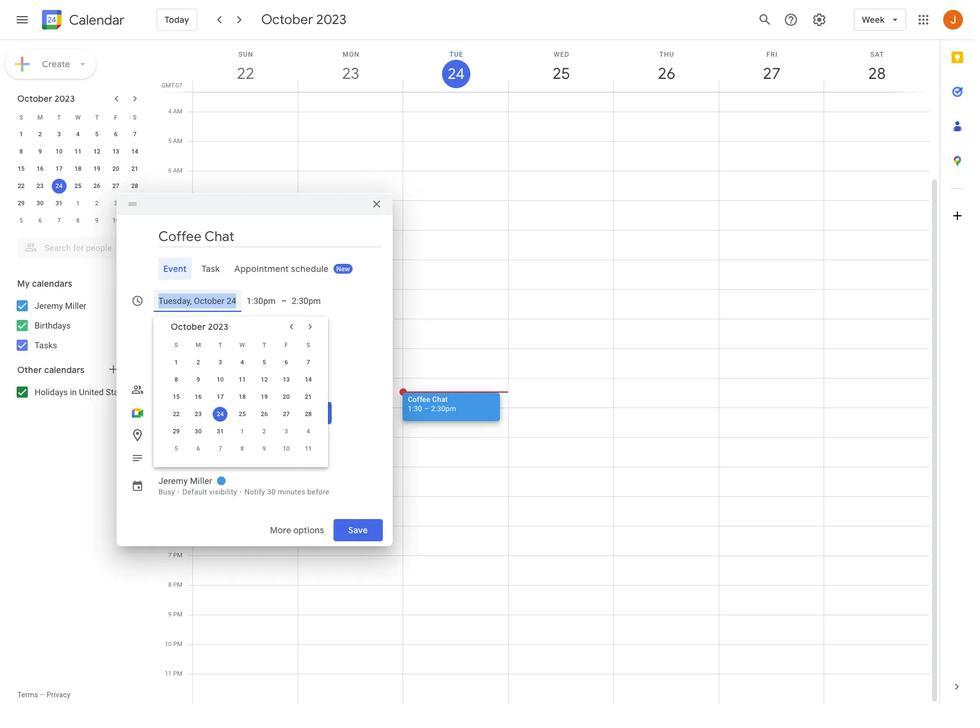 Task type: vqa. For each thing, say whether or not it's contained in the screenshot.
the topmost Unavailable
no



Task type: describe. For each thing, give the bounding box(es) containing it.
november 5 element for topmost 10 element
[[14, 213, 29, 228]]

16 for '31' element related to the 17 'element' related to the bottommost 10 element's 23 element
[[195, 393, 202, 400]]

calendar
[[69, 11, 124, 29]]

thu 26
[[657, 51, 675, 84]]

Start time text field
[[247, 293, 276, 308]]

24, today element for the 17 'element' related to the bottommost 10 element
[[213, 407, 228, 421]]

12 for 12 element for the bottommost 10 element
[[261, 376, 268, 383]]

– inside coffee chat 1:30 – 2:30pm
[[424, 404, 429, 413]]

find
[[158, 362, 176, 373]]

0 vertical spatial –
[[281, 296, 287, 305]]

task
[[201, 263, 220, 274]]

privacy
[[47, 690, 70, 699]]

Search for people text field
[[25, 237, 133, 259]]

appointment
[[235, 263, 289, 274]]

birthdays
[[35, 321, 71, 330]]

am for 4 am
[[173, 108, 182, 115]]

6 for november 6 element related to the bottommost 10 element's november 5 element
[[196, 445, 200, 452]]

21 for 14 "element" for the bottommost 10 element november 10 element november 4 element
[[305, 393, 312, 400]]

23 link
[[337, 60, 365, 88]]

before
[[307, 487, 329, 496]]

30 element for 23 element for '31' element for the 17 'element' associated with topmost 10 element
[[33, 196, 47, 211]]

19 for "19" element corresponding to 12 element for the bottommost 10 element
[[261, 393, 268, 400]]

visibility
[[209, 487, 237, 496]]

1 vertical spatial row group
[[165, 354, 319, 457]]

13 element for 12 element for the bottommost 10 element
[[279, 372, 294, 387]]

24 for 14 "element" for the bottommost 10 element november 10 element november 4 element
[[217, 410, 224, 417]]

6 for 6 am
[[168, 167, 172, 174]]

12 for 12 element associated with topmost 10 element
[[93, 148, 100, 155]]

mon 23
[[341, 51, 360, 84]]

today
[[165, 14, 189, 25]]

30 for november 6 element related to the bottommost 10 element's november 5 element
[[195, 428, 202, 434]]

november 4 element for the bottommost 10 element november 10 element
[[301, 424, 316, 439]]

1 horizontal spatial october 2023 grid
[[165, 336, 319, 457]]

terms link
[[17, 690, 38, 699]]

in
[[70, 387, 77, 397]]

am for 9 am
[[173, 256, 182, 263]]

1 vertical spatial jeremy miller
[[158, 476, 212, 485]]

november 3 element for "19" element corresponding to 12 element for the bottommost 10 element 26 element's 27 element
[[279, 424, 294, 439]]

0 vertical spatial october
[[261, 11, 313, 28]]

5 for 5 am
[[168, 137, 172, 144]]

f for 13 element associated with 12 element associated with topmost 10 element
[[114, 114, 118, 121]]

default visibility
[[182, 487, 237, 496]]

6 up add guests dropdown button
[[285, 358, 288, 365]]

25 column header
[[508, 40, 614, 92]]

november 5 element for the bottommost 10 element
[[169, 441, 184, 456]]

mon
[[343, 51, 360, 59]]

holidays in united states
[[35, 387, 130, 397]]

28 element for november 4 element related to topmost 10 element november 10 element
[[127, 179, 142, 194]]

notify
[[244, 487, 265, 496]]

wed
[[554, 51, 569, 59]]

26 element for "19" element associated with 12 element associated with topmost 10 element
[[89, 179, 104, 194]]

19 element for 12 element for the bottommost 10 element
[[257, 389, 272, 404]]

6 for november 6 element corresponding to november 5 element for topmost 10 element
[[38, 217, 42, 224]]

time zone
[[210, 318, 250, 328]]

11 pm
[[165, 670, 182, 677]]

thu
[[659, 51, 674, 59]]

21 element for 28 element corresponding to november 4 element related to topmost 10 element november 10 element
[[127, 162, 142, 176]]

create
[[42, 59, 70, 70]]

7 for '31' element related to the 17 'element' related to the bottommost 10 element november 7 element
[[218, 445, 222, 452]]

1 vertical spatial jeremy
[[158, 476, 188, 485]]

14 element for the bottommost 10 element november 10 element november 4 element
[[301, 372, 316, 387]]

0 vertical spatial 10 element
[[52, 144, 66, 159]]

31 element for the 17 'element' related to the bottommost 10 element
[[213, 424, 228, 439]]

november 8 element for '31' element for the 17 'element' associated with topmost 10 element november 1 element
[[71, 213, 85, 228]]

am for 7 am
[[173, 197, 182, 203]]

coffee
[[408, 395, 430, 404]]

find a time button
[[154, 356, 209, 378]]

16 for 23 element for '31' element for the 17 'element' associated with topmost 10 element
[[37, 165, 44, 172]]

sat 28
[[867, 51, 885, 84]]

14 element for november 4 element related to topmost 10 element november 10 element
[[127, 144, 142, 159]]

9 for 9 pm
[[168, 611, 172, 618]]

7 left 5 am
[[133, 131, 137, 137]]

sun
[[238, 51, 253, 59]]

add button
[[154, 424, 383, 446]]

november 9 element for topmost 10 element november 10 element
[[89, 213, 104, 228]]

jeremy inside the my calendars "list"
[[35, 301, 63, 311]]

1 vertical spatial 10 element
[[213, 372, 228, 387]]

october for leftmost "row group"
[[17, 93, 52, 104]]

11 am
[[165, 315, 182, 322]]

4 for november 4 element related to topmost 10 element november 10 element
[[133, 200, 137, 207]]

states
[[106, 387, 130, 397]]

pm for 3 pm
[[173, 433, 182, 440]]

8 for 8 am
[[168, 226, 172, 233]]

24 column header
[[403, 40, 509, 92]]

2:30pm
[[431, 404, 456, 413]]

calendars for my calendars
[[32, 278, 72, 289]]

busy
[[158, 487, 175, 496]]

settings menu image
[[812, 12, 827, 27]]

31 for '31' element related to the 17 'element' related to the bottommost 10 element
[[217, 428, 224, 434]]

appointment schedule
[[235, 263, 329, 274]]

event button
[[158, 257, 192, 280]]

1:30
[[408, 404, 422, 413]]

18 for 18 element for the 17 'element' associated with topmost 10 element
[[74, 165, 81, 172]]

2 for 'november 2' element corresponding to "19" element associated with 12 element associated with topmost 10 element 26 element
[[95, 200, 99, 207]]

1 pm
[[168, 374, 182, 381]]

25 element for 18 element for the 17 'element' associated with topmost 10 element
[[71, 179, 85, 194]]

End time text field
[[292, 293, 321, 308]]

task button
[[196, 257, 225, 280]]

united
[[79, 387, 104, 397]]

sat
[[870, 51, 884, 59]]

4 pm
[[168, 463, 182, 470]]

time
[[210, 318, 230, 328]]

9 for 9 am
[[168, 256, 172, 263]]

10 for the bottommost 10 element november 10 element
[[283, 445, 290, 452]]

22 element for 29 element related to the bottommost 10 element's november 5 element
[[169, 407, 184, 421]]

notify 30 minutes before
[[244, 487, 329, 496]]

new element
[[334, 264, 353, 273]]

7 am
[[168, 197, 182, 203]]

am for 6 am
[[173, 167, 182, 174]]

m for topmost 10 element
[[37, 114, 43, 121]]

my
[[17, 278, 30, 289]]

find a time
[[158, 362, 204, 373]]

0 horizontal spatial row group
[[12, 126, 144, 229]]

10 pm
[[165, 641, 182, 647]]

2 for 2 pm
[[168, 404, 172, 411]]

2 vertical spatial –
[[40, 690, 45, 699]]

default
[[182, 487, 207, 496]]

grid containing 22
[[158, 40, 940, 704]]

26 link
[[652, 60, 681, 88]]

w for 12 element for the bottommost 10 element
[[240, 342, 245, 348]]

to element
[[281, 296, 287, 305]]

holidays
[[35, 387, 68, 397]]

16 element for 23 element for '31' element for the 17 'element' associated with topmost 10 element
[[33, 162, 47, 176]]

6 left 5 am
[[114, 131, 118, 137]]

27 for 14 "element" for the bottommost 10 element november 10 element november 4 element
[[283, 410, 290, 417]]

main drawer image
[[15, 12, 30, 27]]

13 for 13 element associated with 12 element associated with topmost 10 element
[[112, 148, 119, 155]]

4 am
[[168, 108, 182, 115]]

0 vertical spatial october 2023 grid
[[12, 109, 144, 229]]

07
[[176, 82, 182, 89]]

10 for 10 pm
[[165, 641, 172, 647]]

f for 13 element related to 12 element for the bottommost 10 element
[[285, 342, 288, 348]]

20 element for 13 element related to 12 element for the bottommost 10 element
[[279, 389, 294, 404]]

29 element for november 5 element for topmost 10 element
[[14, 196, 29, 211]]

1 horizontal spatial tab list
[[940, 40, 974, 670]]

28 for the bottommost 10 element november 10 element
[[305, 410, 312, 417]]

tasks
[[35, 340, 57, 350]]

minutes
[[278, 487, 305, 496]]

m for the bottommost 10 element
[[196, 342, 201, 348]]

w for 12 element associated with topmost 10 element
[[75, 114, 81, 121]]

30 for november 6 element corresponding to november 5 element for topmost 10 element
[[37, 200, 44, 207]]

3 for november 3 element corresponding to "19" element associated with 12 element associated with topmost 10 element 26 element 27 element
[[114, 200, 118, 207]]

0 vertical spatial october 2023
[[261, 11, 346, 28]]

a
[[178, 362, 183, 373]]

november 1 element for '31' element for the 17 'element' associated with topmost 10 element
[[71, 196, 85, 211]]

all
[[175, 318, 185, 328]]

7 pm
[[168, 552, 182, 559]]

time zone button
[[206, 312, 255, 334]]

25 link
[[547, 60, 576, 88]]

calendar element
[[39, 7, 124, 35]]

add guests button
[[154, 378, 383, 400]]

7 for 7 pm
[[168, 552, 172, 559]]

5 pm
[[168, 493, 182, 499]]

24 cell for '31' element for the 17 'element' associated with topmost 10 element
[[50, 178, 68, 195]]

all day
[[175, 318, 201, 328]]

5 for november 5 element for topmost 10 element
[[19, 217, 23, 224]]

zone
[[232, 318, 250, 328]]

chat
[[432, 395, 448, 404]]

november 6 element for the bottommost 10 element's november 5 element
[[191, 441, 206, 456]]

my calendars button
[[2, 274, 153, 293]]

tue 24
[[447, 51, 464, 84]]

2 for 'november 2' element associated with "19" element corresponding to 12 element for the bottommost 10 element 26 element
[[263, 428, 266, 434]]

day
[[187, 318, 201, 328]]

tab list containing event
[[126, 257, 383, 280]]

8 pm
[[168, 581, 182, 588]]

15 for the 17 'element' related to the bottommost 10 element
[[173, 393, 180, 400]]

fri 27
[[762, 51, 780, 84]]

event
[[163, 263, 187, 274]]

week button
[[854, 5, 906, 35]]



Task type: locate. For each thing, give the bounding box(es) containing it.
4 am from the top
[[173, 197, 182, 203]]

18 element
[[71, 162, 85, 176], [235, 389, 250, 404]]

2 vertical spatial 22
[[173, 410, 180, 417]]

1 vertical spatial 20
[[283, 393, 290, 400]]

2 add from the top
[[158, 430, 177, 440]]

27 for 14 "element" corresponding to november 4 element related to topmost 10 element november 10 element
[[112, 182, 119, 189]]

11 element for 18 element associated with the 17 'element' related to the bottommost 10 element
[[235, 372, 250, 387]]

10 for topmost 10 element november 10 element
[[112, 217, 119, 224]]

2 horizontal spatial 30
[[267, 487, 276, 496]]

2 horizontal spatial october 2023
[[261, 11, 346, 28]]

10 for 10 am
[[165, 285, 172, 292]]

pm for 1 pm
[[173, 374, 182, 381]]

1 vertical spatial 16 element
[[191, 389, 206, 404]]

0 vertical spatial november 4 element
[[127, 196, 142, 211]]

pm for 7 pm
[[173, 552, 182, 559]]

jeremy miller up birthdays
[[35, 301, 86, 311]]

tue
[[449, 51, 463, 59]]

november 4 element
[[127, 196, 142, 211], [301, 424, 316, 439]]

30 right notify
[[267, 487, 276, 496]]

1 vertical spatial 14 element
[[301, 372, 316, 387]]

add other calendars image
[[107, 363, 120, 375]]

1 vertical spatial 19
[[261, 393, 268, 400]]

19
[[93, 165, 100, 172], [261, 393, 268, 400]]

7 for november 7 element related to '31' element for the 17 'element' associated with topmost 10 element
[[57, 217, 61, 224]]

1 horizontal spatial october 2023
[[171, 321, 228, 332]]

november 6 element up search for people text field
[[33, 213, 47, 228]]

calendars right "my" at top
[[32, 278, 72, 289]]

november 2 element up search for people text field
[[89, 196, 104, 211]]

26 column header
[[613, 40, 719, 92]]

0 vertical spatial miller
[[65, 301, 86, 311]]

november 11 element up before
[[301, 441, 316, 456]]

2 pm from the top
[[173, 374, 182, 381]]

1 vertical spatial october 2023
[[17, 93, 75, 104]]

pm for 2 pm
[[173, 404, 182, 411]]

4 for 4 pm
[[168, 463, 172, 470]]

0 horizontal spatial 26
[[93, 182, 100, 189]]

17 element
[[52, 162, 66, 176], [213, 389, 228, 404]]

22 inside column header
[[236, 63, 254, 84]]

19 element
[[89, 162, 104, 176], [257, 389, 272, 404]]

0 horizontal spatial 25 element
[[71, 179, 85, 194]]

pm for 4 pm
[[173, 463, 182, 470]]

october 2023 grid
[[12, 109, 144, 229], [165, 336, 319, 457]]

10 for topmost 10 element
[[56, 148, 63, 155]]

4 for the bottommost 10 element november 10 element november 4 element
[[307, 428, 310, 434]]

pm up busy
[[173, 463, 182, 470]]

t
[[57, 114, 61, 121], [95, 114, 99, 121], [218, 342, 222, 348], [262, 342, 266, 348]]

calendars for other calendars
[[44, 364, 85, 375]]

13 element up add dropdown button
[[279, 372, 294, 387]]

0 horizontal spatial 24
[[56, 182, 63, 189]]

14 for the bottommost 10 element november 10 element
[[305, 376, 312, 383]]

row group
[[12, 126, 144, 229], [165, 354, 319, 457]]

s left 4 am
[[133, 114, 137, 121]]

1 vertical spatial 12 element
[[257, 372, 272, 387]]

0 vertical spatial 16 element
[[33, 162, 47, 176]]

2 pm
[[168, 404, 182, 411]]

25 element
[[71, 179, 85, 194], [235, 407, 250, 421]]

1 horizontal spatial 17
[[217, 393, 224, 400]]

row
[[12, 109, 144, 126], [12, 126, 144, 143], [12, 143, 144, 160], [12, 160, 144, 178], [12, 178, 144, 195], [12, 195, 144, 212], [12, 212, 144, 229], [165, 336, 319, 354], [165, 354, 319, 371], [165, 371, 319, 388], [165, 388, 319, 405], [165, 405, 319, 423], [165, 423, 319, 440], [165, 440, 319, 457]]

november 10 element
[[108, 213, 123, 228], [279, 441, 294, 456]]

7
[[133, 131, 137, 137], [168, 197, 172, 203], [57, 217, 61, 224], [307, 358, 310, 365], [218, 445, 222, 452], [168, 552, 172, 559]]

26 inside column header
[[657, 63, 675, 84]]

23 column header
[[298, 40, 403, 92]]

26 element for "19" element corresponding to 12 element for the bottommost 10 element
[[257, 407, 272, 421]]

0 horizontal spatial 28 element
[[127, 179, 142, 194]]

26 for 14 "element" corresponding to november 4 element related to topmost 10 element november 10 element
[[93, 182, 100, 189]]

add down 2 pm
[[158, 430, 177, 440]]

add for add guests
[[158, 384, 174, 394]]

november 4 element down add guests dropdown button
[[301, 424, 316, 439]]

– left end time text box
[[281, 296, 287, 305]]

pm down 2 pm
[[173, 433, 182, 440]]

27 inside column header
[[762, 63, 780, 84]]

21 element left 6 am
[[127, 162, 142, 176]]

26 element
[[89, 179, 104, 194], [257, 407, 272, 421]]

pm for 10 pm
[[173, 641, 182, 647]]

october 2023 down start date text field
[[171, 321, 228, 332]]

add for add
[[158, 430, 177, 440]]

sun 22
[[236, 51, 254, 84]]

am down 07
[[173, 108, 182, 115]]

2023
[[316, 11, 346, 28], [55, 93, 75, 104], [208, 321, 228, 332]]

s down the 'create' dropdown button
[[19, 114, 23, 121]]

9 for the bottommost 10 element november 10 element november 9 'element'
[[263, 445, 266, 452]]

21 for 14 "element" corresponding to november 4 element related to topmost 10 element november 10 element
[[131, 165, 138, 172]]

21
[[131, 165, 138, 172], [305, 393, 312, 400]]

privacy link
[[47, 690, 70, 699]]

october 2023 down the 'create' dropdown button
[[17, 93, 75, 104]]

2023 for 12 element associated with topmost 10 element
[[55, 93, 75, 104]]

october for bottommost "row group"
[[171, 321, 206, 332]]

1 horizontal spatial 25 element
[[235, 407, 250, 421]]

schedule
[[291, 263, 329, 274]]

0 horizontal spatial november 11 element
[[127, 213, 142, 228]]

26 for 14 "element" for the bottommost 10 element november 10 element november 4 element
[[261, 410, 268, 417]]

0 vertical spatial 12
[[93, 148, 100, 155]]

7 up search for people text field
[[57, 217, 61, 224]]

november 7 element
[[52, 213, 66, 228], [213, 441, 228, 456]]

0 horizontal spatial 27
[[112, 182, 119, 189]]

coffee chat 1:30 – 2:30pm
[[408, 395, 456, 413]]

26
[[657, 63, 675, 84], [93, 182, 100, 189], [261, 410, 268, 417]]

31 element right 3 pm on the left bottom of the page
[[213, 424, 228, 439]]

12 element
[[89, 144, 104, 159], [257, 372, 272, 387]]

2023 down create
[[55, 93, 75, 104]]

18 for 18 element associated with the 17 'element' related to the bottommost 10 element
[[239, 393, 246, 400]]

20 left 6 am
[[112, 165, 119, 172]]

november 3 element down add guests dropdown button
[[279, 424, 294, 439]]

week
[[862, 14, 885, 25]]

2023 for 12 element for the bottommost 10 element
[[208, 321, 228, 332]]

0 vertical spatial 2023
[[316, 11, 346, 28]]

17
[[56, 165, 63, 172], [217, 393, 224, 400]]

30 up search for people text field
[[37, 200, 44, 207]]

25 inside wed 25
[[552, 63, 569, 84]]

pm down 8 pm
[[173, 611, 182, 618]]

miller up default
[[190, 476, 212, 485]]

3 inside grid
[[168, 433, 172, 440]]

17 element for topmost 10 element
[[52, 162, 66, 176]]

november 11 element for november 4 element related to topmost 10 element november 10 element
[[127, 213, 142, 228]]

20 element
[[108, 162, 123, 176], [279, 389, 294, 404]]

november 1 element
[[71, 196, 85, 211], [235, 424, 250, 439]]

2 am from the top
[[173, 137, 182, 144]]

2023 left zone
[[208, 321, 228, 332]]

22 for the bottommost 10 element
[[173, 410, 180, 417]]

november 6 element
[[33, 213, 47, 228], [191, 441, 206, 456]]

1 vertical spatial 11 element
[[235, 372, 250, 387]]

my calendars
[[17, 278, 72, 289]]

29 element for the bottommost 10 element's november 5 element
[[169, 424, 184, 439]]

31 element up search for people text field
[[52, 196, 66, 211]]

am down 6 am
[[173, 197, 182, 203]]

31 right 3 pm on the left bottom of the page
[[217, 428, 224, 434]]

grid
[[158, 40, 940, 704]]

pm up 8 pm
[[173, 552, 182, 559]]

7 down 6 am
[[168, 197, 172, 203]]

17 element for the bottommost 10 element
[[213, 389, 228, 404]]

create button
[[5, 49, 96, 79]]

0 vertical spatial 24
[[447, 64, 464, 84]]

8 pm from the top
[[173, 581, 182, 588]]

1 vertical spatial 13 element
[[279, 372, 294, 387]]

2 vertical spatial 25
[[239, 410, 246, 417]]

22 element for november 5 element for topmost 10 element 29 element
[[14, 179, 29, 194]]

1 am from the top
[[173, 108, 182, 115]]

0 horizontal spatial 13 element
[[108, 144, 123, 159]]

21 element up add dropdown button
[[301, 389, 316, 404]]

pm
[[173, 345, 182, 351], [173, 374, 182, 381], [173, 404, 182, 411], [173, 433, 182, 440], [173, 463, 182, 470], [173, 493, 182, 499], [173, 552, 182, 559], [173, 581, 182, 588], [173, 611, 182, 618], [173, 641, 182, 647], [173, 670, 182, 677]]

28 element
[[127, 179, 142, 194], [301, 407, 316, 421]]

7 pm from the top
[[173, 552, 182, 559]]

november 7 element up visibility
[[213, 441, 228, 456]]

november 3 element up search for people text field
[[108, 196, 123, 211]]

14 element
[[127, 144, 142, 159], [301, 372, 316, 387]]

5 pm from the top
[[173, 463, 182, 470]]

22 link
[[231, 60, 260, 88]]

0 horizontal spatial 23
[[37, 182, 44, 189]]

30 element up search for people text field
[[33, 196, 47, 211]]

25
[[552, 63, 569, 84], [74, 182, 81, 189], [239, 410, 246, 417]]

1 vertical spatial november 4 element
[[301, 424, 316, 439]]

5 am
[[168, 137, 182, 144]]

november 11 element for the bottommost 10 element november 10 element november 4 element
[[301, 441, 316, 456]]

1 horizontal spatial jeremy miller
[[158, 476, 212, 485]]

am down 4 am
[[173, 137, 182, 144]]

0 vertical spatial 27 element
[[108, 179, 123, 194]]

november 8 element
[[71, 213, 85, 228], [235, 441, 250, 456]]

6 up search for people text field
[[38, 217, 42, 224]]

november 1 element down add guests dropdown button
[[235, 424, 250, 439]]

pm for 11 pm
[[173, 670, 182, 677]]

18 element for the 17 'element' related to the bottommost 10 element
[[235, 389, 250, 404]]

18 element for the 17 'element' associated with topmost 10 element
[[71, 162, 85, 176]]

pm down add guests
[[173, 404, 182, 411]]

0 vertical spatial 18 element
[[71, 162, 85, 176]]

w down the 'create' dropdown button
[[75, 114, 81, 121]]

pm down 10 pm
[[173, 670, 182, 677]]

1 vertical spatial 16
[[195, 393, 202, 400]]

w down zone
[[240, 342, 245, 348]]

today button
[[157, 5, 197, 35]]

add guests
[[158, 384, 203, 394]]

october 2023 up mon
[[261, 11, 346, 28]]

3 am from the top
[[173, 167, 182, 174]]

7 for 7 am
[[168, 197, 172, 203]]

1 horizontal spatial november 10 element
[[279, 441, 294, 456]]

17 for topmost 10 element
[[56, 165, 63, 172]]

november 8 element up search for people text field
[[71, 213, 85, 228]]

1 vertical spatial –
[[424, 404, 429, 413]]

21 up add dropdown button
[[305, 393, 312, 400]]

fri
[[766, 51, 778, 59]]

miller inside the my calendars "list"
[[65, 301, 86, 311]]

pm up 9 pm
[[173, 581, 182, 588]]

am for 8 am
[[173, 226, 182, 233]]

6
[[114, 131, 118, 137], [168, 167, 172, 174], [38, 217, 42, 224], [285, 358, 288, 365], [196, 445, 200, 452]]

3 pm from the top
[[173, 404, 182, 411]]

1 horizontal spatial miller
[[190, 476, 212, 485]]

am down 5 am
[[173, 167, 182, 174]]

0 vertical spatial 21
[[131, 165, 138, 172]]

calendar heading
[[67, 11, 124, 29]]

27 column header
[[719, 40, 824, 92]]

0 horizontal spatial w
[[75, 114, 81, 121]]

11 element
[[71, 144, 85, 159], [235, 372, 250, 387]]

november 2 element
[[89, 196, 104, 211], [257, 424, 272, 439]]

am for 11 am
[[173, 315, 182, 322]]

gmt-
[[161, 82, 176, 89]]

jeremy miller up default
[[158, 476, 212, 485]]

2 horizontal spatial 26
[[657, 63, 675, 84]]

21 element
[[127, 162, 142, 176], [301, 389, 316, 404]]

pm down 9 pm
[[173, 641, 182, 647]]

27 element
[[108, 179, 123, 194], [279, 407, 294, 421]]

30 element
[[33, 196, 47, 211], [191, 424, 206, 439]]

november 9 element
[[89, 213, 104, 228], [257, 441, 272, 456]]

am down event button
[[173, 285, 182, 292]]

28 column header
[[824, 40, 930, 92]]

2 vertical spatial 28
[[305, 410, 312, 417]]

1 horizontal spatial october
[[171, 321, 206, 332]]

guests
[[177, 384, 203, 394]]

22 column header
[[192, 40, 298, 92]]

november 9 element up search for people text field
[[89, 213, 104, 228]]

Start date text field
[[158, 293, 237, 308]]

9 am
[[168, 256, 182, 263]]

30
[[37, 200, 44, 207], [195, 428, 202, 434], [267, 487, 276, 496]]

– right terms link
[[40, 690, 45, 699]]

s down all
[[174, 342, 178, 348]]

jeremy miller inside the my calendars "list"
[[35, 301, 86, 311]]

1 horizontal spatial 27
[[283, 410, 290, 417]]

4 pm from the top
[[173, 433, 182, 440]]

31
[[56, 200, 63, 207], [217, 428, 224, 434]]

am left day
[[173, 315, 182, 322]]

1 vertical spatial 24
[[56, 182, 63, 189]]

october 2023 for leftmost "row group"
[[17, 93, 75, 104]]

29 for the bottommost 10 element's november 5 element
[[173, 428, 180, 434]]

10 element
[[52, 144, 66, 159], [213, 372, 228, 387]]

22 element
[[14, 179, 29, 194], [169, 407, 184, 421]]

28 inside column header
[[867, 63, 885, 84]]

1 horizontal spatial 20 element
[[279, 389, 294, 404]]

31 up search for people text field
[[56, 200, 63, 207]]

november 10 element for the bottommost 10 element
[[279, 441, 294, 456]]

m up "time"
[[196, 342, 201, 348]]

24 cell
[[50, 178, 68, 195], [209, 405, 231, 423]]

24
[[447, 64, 464, 84], [56, 182, 63, 189], [217, 410, 224, 417]]

6 pm from the top
[[173, 493, 182, 499]]

28 element for the bottommost 10 element november 10 element november 4 element
[[301, 407, 316, 421]]

f
[[114, 114, 118, 121], [285, 342, 288, 348]]

s down end time text box
[[306, 342, 310, 348]]

29
[[18, 200, 25, 207], [173, 428, 180, 434]]

23 inside mon 23
[[341, 63, 359, 84]]

november 1 element up search for people text field
[[71, 196, 85, 211]]

2 vertical spatial 2023
[[208, 321, 228, 332]]

12 pm
[[165, 345, 182, 351]]

15 for the 17 'element' associated with topmost 10 element
[[18, 165, 25, 172]]

0 vertical spatial 26 element
[[89, 179, 104, 194]]

6 down 5 am
[[168, 167, 172, 174]]

13
[[112, 148, 119, 155], [283, 376, 290, 383]]

am up event
[[173, 256, 182, 263]]

27
[[762, 63, 780, 84], [112, 182, 119, 189], [283, 410, 290, 417]]

1 horizontal spatial november 7 element
[[213, 441, 228, 456]]

0 vertical spatial november 9 element
[[89, 213, 104, 228]]

31 for '31' element for the 17 'element' associated with topmost 10 element
[[56, 200, 63, 207]]

0 horizontal spatial 15 element
[[14, 162, 29, 176]]

1 vertical spatial 31
[[217, 428, 224, 434]]

22
[[236, 63, 254, 84], [18, 182, 25, 189], [173, 410, 180, 417]]

24 link
[[442, 60, 470, 88]]

3 for november 3 element associated with "19" element corresponding to 12 element for the bottommost 10 element 26 element's 27 element
[[285, 428, 288, 434]]

other
[[17, 364, 42, 375]]

1 horizontal spatial 25
[[239, 410, 246, 417]]

16 element
[[33, 162, 47, 176], [191, 389, 206, 404]]

november 7 element up search for people text field
[[52, 213, 66, 228]]

7 up add guests dropdown button
[[307, 358, 310, 365]]

0 vertical spatial 28
[[867, 63, 885, 84]]

pm for 9 pm
[[173, 611, 182, 618]]

1 vertical spatial 30
[[195, 428, 202, 434]]

add
[[158, 384, 174, 394], [158, 430, 177, 440]]

11 element for 18 element for the 17 'element' associated with topmost 10 element
[[71, 144, 85, 159]]

24, today element for the 17 'element' associated with topmost 10 element
[[52, 179, 66, 194]]

0 vertical spatial november 10 element
[[108, 213, 123, 228]]

1 horizontal spatial november 4 element
[[301, 424, 316, 439]]

6 am from the top
[[173, 256, 182, 263]]

23 for 12 element for the bottommost 10 element
[[195, 410, 202, 417]]

november 11 element left the 8 am
[[127, 213, 142, 228]]

terms
[[17, 690, 38, 699]]

6 up default
[[196, 445, 200, 452]]

12 for 12 pm
[[165, 345, 172, 351]]

20
[[112, 165, 119, 172], [283, 393, 290, 400]]

2023 up mon
[[316, 11, 346, 28]]

0 horizontal spatial 29 element
[[14, 196, 29, 211]]

0 vertical spatial 30 element
[[33, 196, 47, 211]]

pm for 8 pm
[[173, 581, 182, 588]]

f down the to 'element'
[[285, 342, 288, 348]]

0 horizontal spatial 10 element
[[52, 144, 66, 159]]

1 horizontal spatial w
[[240, 342, 245, 348]]

24 inside 24 column header
[[447, 64, 464, 84]]

november 10 element for topmost 10 element
[[108, 213, 123, 228]]

10 for the bottommost 10 element
[[217, 376, 224, 383]]

am for 10 am
[[173, 285, 182, 292]]

13 element
[[108, 144, 123, 159], [279, 372, 294, 387]]

0 vertical spatial november 6 element
[[33, 213, 47, 228]]

0 horizontal spatial november 3 element
[[108, 196, 123, 211]]

5 for the bottommost 10 element's november 5 element
[[174, 445, 178, 452]]

1 vertical spatial 17
[[217, 393, 224, 400]]

0 horizontal spatial 29
[[18, 200, 25, 207]]

tab list
[[940, 40, 974, 670], [126, 257, 383, 280]]

17 for the bottommost 10 element
[[217, 393, 224, 400]]

1 vertical spatial 13
[[283, 376, 290, 383]]

november 3 element
[[108, 196, 123, 211], [279, 424, 294, 439]]

1 horizontal spatial 15 element
[[169, 389, 184, 404]]

november 10 element up search for people text field
[[108, 213, 123, 228]]

november 8 element for november 1 element associated with '31' element related to the 17 'element' related to the bottommost 10 element
[[235, 441, 250, 456]]

other calendars button
[[2, 360, 153, 380]]

s
[[19, 114, 23, 121], [133, 114, 137, 121], [174, 342, 178, 348], [306, 342, 310, 348]]

pm for 5 pm
[[173, 493, 182, 499]]

0 vertical spatial 23 element
[[33, 179, 47, 194]]

f left 4 am
[[114, 114, 118, 121]]

1 horizontal spatial 2023
[[208, 321, 228, 332]]

november 4 element left the 7 am
[[127, 196, 142, 211]]

pm down a
[[173, 374, 182, 381]]

0 horizontal spatial 30
[[37, 200, 44, 207]]

1 horizontal spatial 29 element
[[169, 424, 184, 439]]

1 vertical spatial 15 element
[[169, 389, 184, 404]]

10
[[56, 148, 63, 155], [112, 217, 119, 224], [165, 285, 172, 292], [217, 376, 224, 383], [283, 445, 290, 452], [165, 641, 172, 647]]

jeremy up busy
[[158, 476, 188, 485]]

– right 1:30
[[424, 404, 429, 413]]

november 5 element
[[14, 213, 29, 228], [169, 441, 184, 456]]

25 for 14 "element" corresponding to november 4 element related to topmost 10 element november 10 element
[[74, 182, 81, 189]]

november 6 element up default
[[191, 441, 206, 456]]

11
[[74, 148, 81, 155], [131, 217, 138, 224], [165, 315, 172, 322], [239, 376, 246, 383], [305, 445, 312, 452], [165, 670, 172, 677]]

add down 1 pm
[[158, 384, 174, 394]]

15 element for 29 element related to the bottommost 10 element's november 5 element 22 element
[[169, 389, 184, 404]]

1 horizontal spatial row group
[[165, 354, 319, 457]]

30 element right 3 pm on the left bottom of the page
[[191, 424, 206, 439]]

10 pm from the top
[[173, 641, 182, 647]]

gmt-07
[[161, 82, 182, 89]]

6 am
[[168, 167, 182, 174]]

terms – privacy
[[17, 690, 70, 699]]

23 element for '31' element related to the 17 'element' related to the bottommost 10 element
[[191, 407, 206, 421]]

20 up add dropdown button
[[283, 393, 290, 400]]

31 element
[[52, 196, 66, 211], [213, 424, 228, 439]]

0 vertical spatial 20
[[112, 165, 119, 172]]

30 element for '31' element related to the 17 'element' related to the bottommost 10 element's 23 element
[[191, 424, 206, 439]]

0 horizontal spatial 12 element
[[89, 144, 104, 159]]

november 2 element down add guests dropdown button
[[257, 424, 272, 439]]

10 am
[[165, 285, 182, 292]]

9 pm from the top
[[173, 611, 182, 618]]

0 horizontal spatial 16 element
[[33, 162, 47, 176]]

15
[[18, 165, 25, 172], [173, 393, 180, 400]]

0 vertical spatial 19 element
[[89, 162, 104, 176]]

8 am from the top
[[173, 315, 182, 322]]

1 add from the top
[[158, 384, 174, 394]]

1 horizontal spatial november 2 element
[[257, 424, 272, 439]]

5
[[95, 131, 99, 137], [168, 137, 172, 144], [19, 217, 23, 224], [263, 358, 266, 365], [174, 445, 178, 452], [168, 493, 172, 499]]

1 horizontal spatial 28 element
[[301, 407, 316, 421]]

1 pm from the top
[[173, 345, 182, 351]]

pm up a
[[173, 345, 182, 351]]

28 link
[[863, 60, 891, 88]]

11 pm from the top
[[173, 670, 182, 677]]

24, today element
[[52, 179, 66, 194], [213, 407, 228, 421]]

november 9 element up notify
[[257, 441, 272, 456]]

my calendars list
[[2, 296, 153, 355]]

0 horizontal spatial 21
[[131, 165, 138, 172]]

m
[[37, 114, 43, 121], [196, 342, 201, 348]]

0 horizontal spatial november 4 element
[[127, 196, 142, 211]]

november 3 element for "19" element associated with 12 element associated with topmost 10 element 26 element 27 element
[[108, 196, 123, 211]]

16 element for '31' element related to the 17 'element' related to the bottommost 10 element's 23 element
[[191, 389, 206, 404]]

2 horizontal spatial 25
[[552, 63, 569, 84]]

30 right 3 pm on the left bottom of the page
[[195, 428, 202, 434]]

2 horizontal spatial 2023
[[316, 11, 346, 28]]

am down the 7 am
[[173, 226, 182, 233]]

28
[[867, 63, 885, 84], [131, 182, 138, 189], [305, 410, 312, 417]]

1 vertical spatial 15
[[173, 393, 180, 400]]

2 inside grid
[[168, 404, 172, 411]]

0 horizontal spatial 18
[[74, 165, 81, 172]]

november 2 element for "19" element corresponding to 12 element for the bottommost 10 element 26 element
[[257, 424, 272, 439]]

0 vertical spatial 17
[[56, 165, 63, 172]]

12 element for topmost 10 element
[[89, 144, 104, 159]]

3 pm
[[168, 433, 182, 440]]

pm down 4 pm
[[173, 493, 182, 499]]

9
[[38, 148, 42, 155], [95, 217, 99, 224], [168, 256, 172, 263], [196, 376, 200, 383], [263, 445, 266, 452], [168, 611, 172, 618]]

1 horizontal spatial 22
[[173, 410, 180, 417]]

19 element for 12 element associated with topmost 10 element
[[89, 162, 104, 176]]

m down the 'create' dropdown button
[[37, 114, 43, 121]]

0 horizontal spatial 17
[[56, 165, 63, 172]]

new
[[337, 265, 350, 273]]

8 am
[[168, 226, 182, 233]]

0 horizontal spatial 18 element
[[71, 162, 85, 176]]

5 am from the top
[[173, 226, 182, 233]]

november 11 element
[[127, 213, 142, 228], [301, 441, 316, 456]]

21 left 6 am
[[131, 165, 138, 172]]

miller down my calendars dropdown button
[[65, 301, 86, 311]]

15 element
[[14, 162, 29, 176], [169, 389, 184, 404]]

7 up visibility
[[218, 445, 222, 452]]

9 pm
[[168, 611, 182, 618]]

november 10 element up the notify 30 minutes before
[[279, 441, 294, 456]]

24 for 14 "element" corresponding to november 4 element related to topmost 10 element november 10 element
[[56, 182, 63, 189]]

1 vertical spatial 31 element
[[213, 424, 228, 439]]

18
[[74, 165, 81, 172], [239, 393, 246, 400]]

23 element
[[33, 179, 47, 194], [191, 407, 206, 421]]

None search field
[[0, 232, 153, 259]]

0 vertical spatial 23
[[341, 63, 359, 84]]

time
[[185, 362, 204, 373]]

31 element for the 17 'element' associated with topmost 10 element
[[52, 196, 66, 211]]

jeremy up birthdays
[[35, 301, 63, 311]]

wed 25
[[552, 51, 569, 84]]

7 up 8 pm
[[168, 552, 172, 559]]

1 horizontal spatial m
[[196, 342, 201, 348]]

0 vertical spatial 31 element
[[52, 196, 66, 211]]

calendars up in
[[44, 364, 85, 375]]

12 element for the bottommost 10 element
[[257, 372, 272, 387]]

Add title text field
[[158, 227, 383, 246]]

7 am from the top
[[173, 285, 182, 292]]

calendars
[[32, 278, 72, 289], [44, 364, 85, 375]]

1 horizontal spatial 29
[[173, 428, 180, 434]]

1 horizontal spatial 20
[[283, 393, 290, 400]]

1 vertical spatial november 3 element
[[279, 424, 294, 439]]

29 element
[[14, 196, 29, 211], [169, 424, 184, 439]]

–
[[281, 296, 287, 305], [424, 404, 429, 413], [40, 690, 45, 699]]

20 element left 6 am
[[108, 162, 123, 176]]

1 vertical spatial november 10 element
[[279, 441, 294, 456]]

1 horizontal spatial 24, today element
[[213, 407, 228, 421]]

0 vertical spatial 14
[[131, 148, 138, 155]]

20 element up add dropdown button
[[279, 389, 294, 404]]

8 for 8 pm
[[168, 581, 172, 588]]

0 horizontal spatial november 8 element
[[71, 213, 85, 228]]

27 link
[[758, 60, 786, 88]]

13 element left 5 am
[[108, 144, 123, 159]]

november 2 element for "19" element associated with 12 element associated with topmost 10 element 26 element
[[89, 196, 104, 211]]

november 8 element up notify
[[235, 441, 250, 456]]

13 for 13 element related to 12 element for the bottommost 10 element
[[283, 376, 290, 383]]



